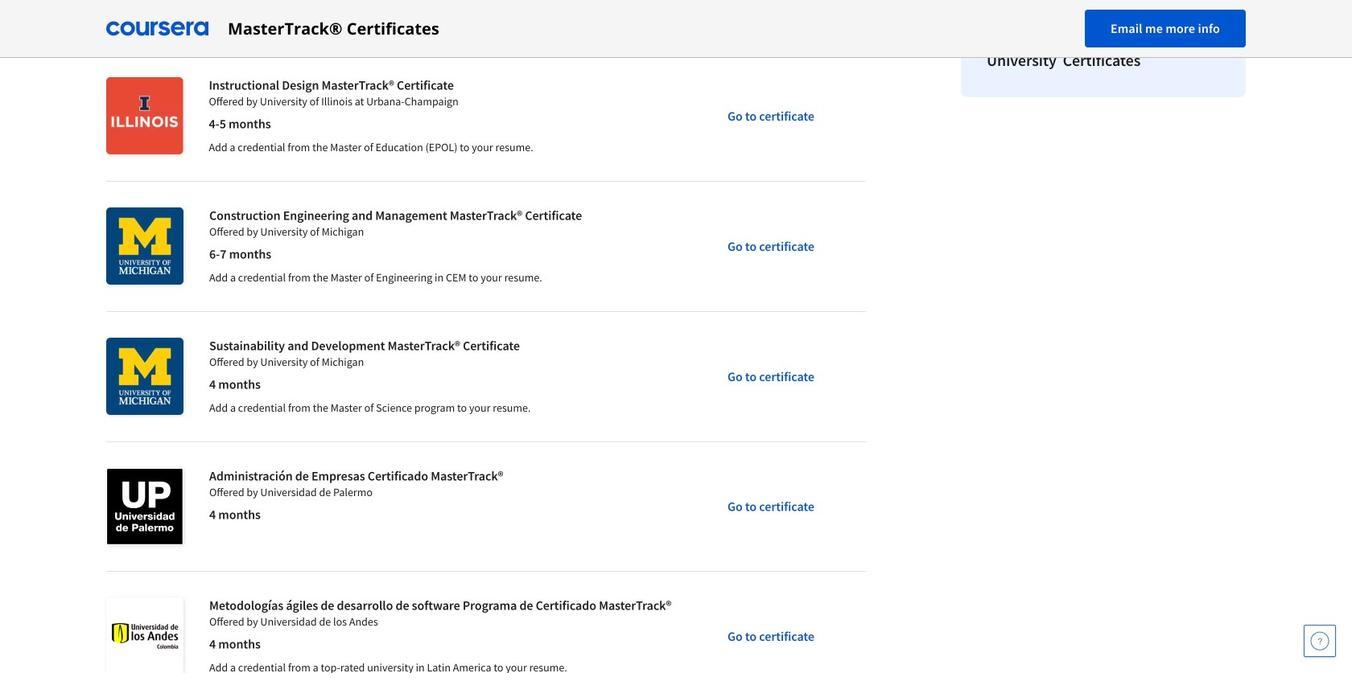 Task type: vqa. For each thing, say whether or not it's contained in the screenshot.
list item containing Priority Deadline:
no



Task type: describe. For each thing, give the bounding box(es) containing it.
1 university of michigan image from the top
[[106, 208, 184, 285]]

help center image
[[1311, 632, 1330, 651]]

universidad de los andes image
[[106, 598, 184, 674]]

2 university of michigan image from the top
[[106, 338, 184, 415]]

universidad de palermo image
[[106, 469, 184, 546]]

university of illinois at urbana-champaign image
[[106, 77, 183, 155]]



Task type: locate. For each thing, give the bounding box(es) containing it.
1 vertical spatial university of michigan image
[[106, 338, 184, 415]]

0 vertical spatial university of michigan image
[[106, 208, 184, 285]]

coursera image
[[106, 16, 209, 41]]

university of michigan image
[[106, 208, 184, 285], [106, 338, 184, 415]]

list
[[955, 0, 1253, 104]]



